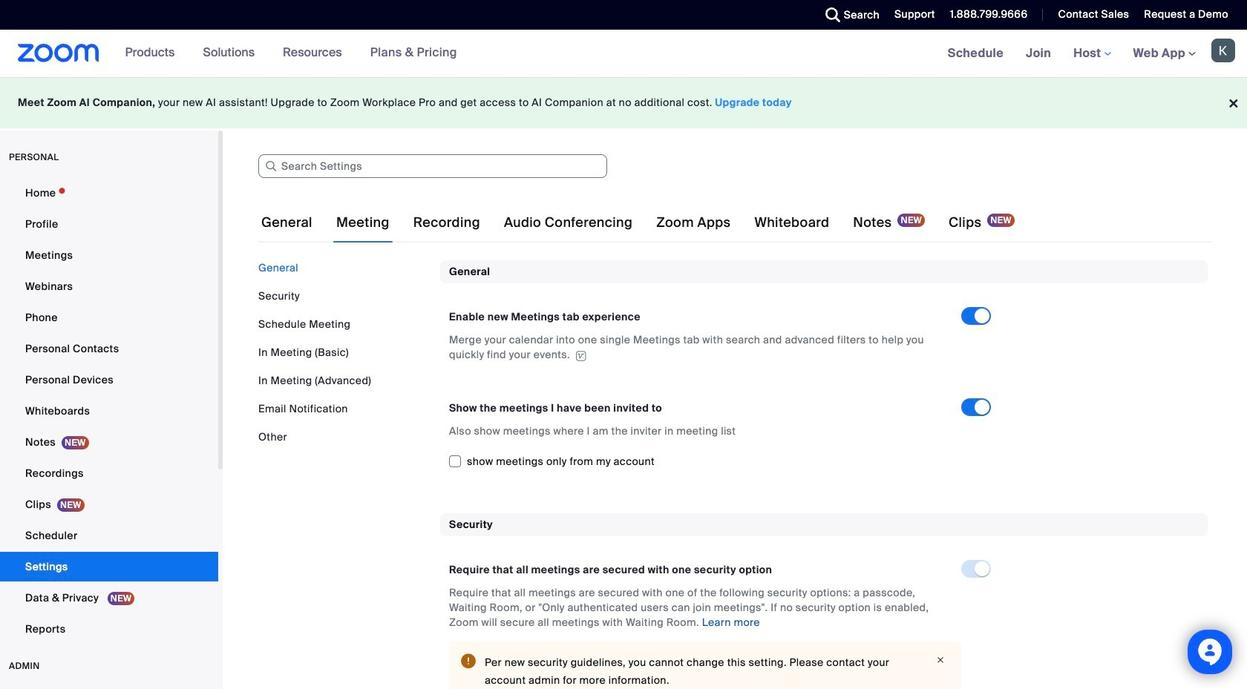 Task type: locate. For each thing, give the bounding box(es) containing it.
tabs of my account settings page tab list
[[258, 202, 1018, 244]]

product information navigation
[[114, 30, 468, 77]]

support version for enable new meetings tab experience image
[[574, 351, 589, 361]]

menu bar
[[258, 261, 429, 445]]

alert inside "security" element
[[449, 642, 961, 690]]

alert
[[449, 642, 961, 690]]

application inside general element
[[449, 333, 948, 363]]

general element
[[440, 261, 1208, 490]]

banner
[[0, 30, 1247, 78]]

footer
[[0, 77, 1247, 128]]

application
[[449, 333, 948, 363]]



Task type: describe. For each thing, give the bounding box(es) containing it.
Search Settings text field
[[258, 154, 607, 178]]

close image
[[932, 654, 950, 667]]

zoom logo image
[[18, 44, 99, 62]]

personal menu menu
[[0, 178, 218, 646]]

profile picture image
[[1212, 39, 1235, 62]]

warning image
[[461, 654, 476, 669]]

security element
[[440, 513, 1208, 690]]

meetings navigation
[[937, 30, 1247, 78]]



Task type: vqa. For each thing, say whether or not it's contained in the screenshot.
Zoom Logo
yes



